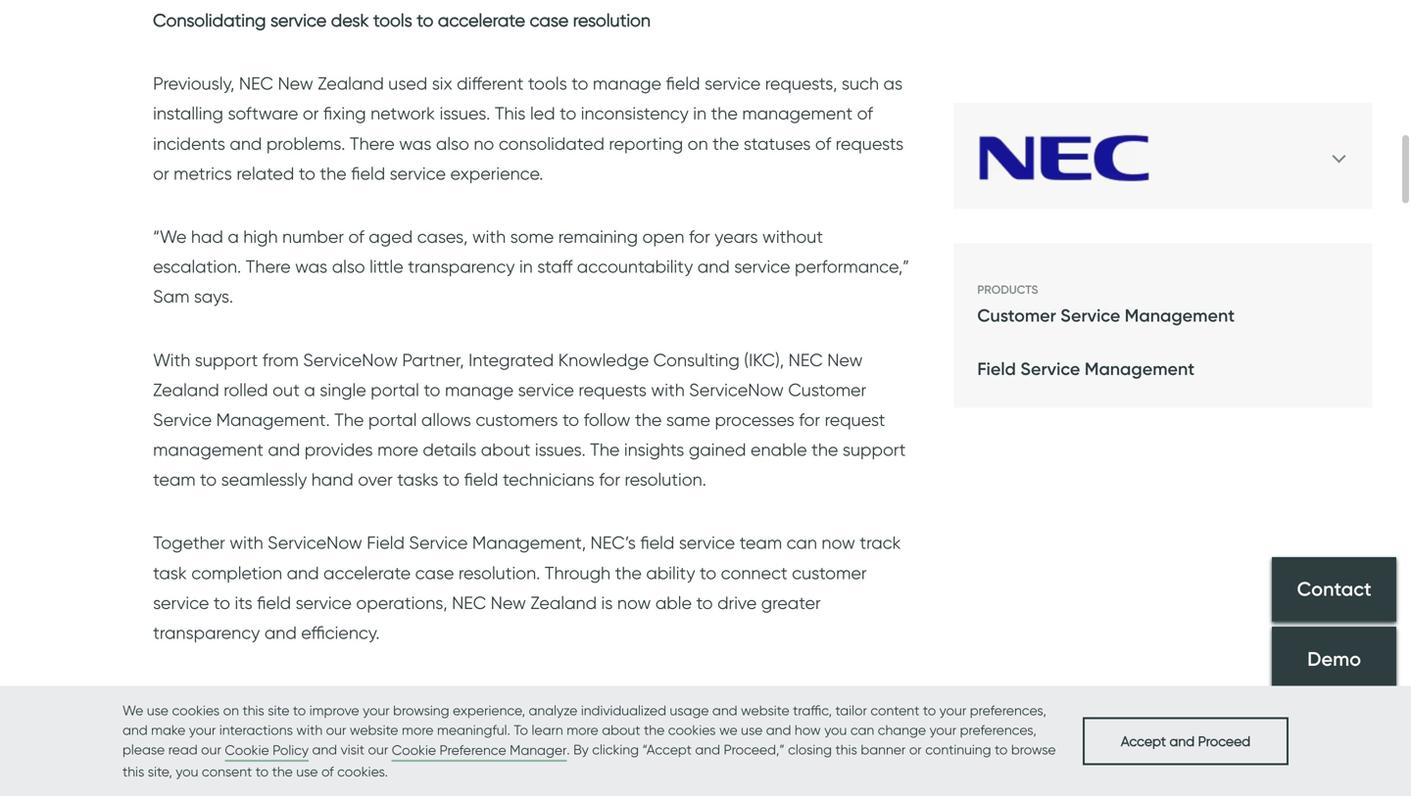Task type: locate. For each thing, give the bounding box(es) containing it.
with inside the we use cookies on this site to improve your browsing experience, analyze individualized usage and website traffic, tailor content to your preferences, and make your interactions with our website more meaningful. to learn more about the cookies we use and how you can change your preferences, please read our
[[296, 722, 323, 739]]

service up operations,
[[409, 532, 468, 554]]

field down details
[[464, 469, 498, 491]]

the inside . by clicking "accept and proceed," closing this banner or continuing to browse this site, you consent to the use of cookies.
[[272, 764, 293, 781]]

metrics
[[174, 163, 232, 184]]

integrated
[[469, 349, 554, 371]]

request
[[825, 409, 885, 431], [353, 686, 414, 707]]

field down products at right top
[[977, 358, 1016, 380]]

cookies down 'usage'
[[668, 722, 716, 739]]

0 horizontal spatial about
[[481, 439, 531, 461]]

0 vertical spatial on
[[688, 133, 708, 154]]

2 vertical spatial zealand
[[531, 592, 597, 614]]

portal left allows
[[368, 409, 417, 431]]

service inside "we had a high number of aged cases, with some remaining open for years without escalation. there was also little transparency in staff accountability and service performance," sam says.
[[734, 256, 790, 277]]

use
[[147, 703, 169, 719], [741, 722, 763, 739], [296, 764, 318, 781]]

to up inconsistency
[[572, 73, 588, 94]]

0 vertical spatial cookies
[[172, 703, 220, 719]]

0 horizontal spatial on
[[223, 703, 239, 719]]

1 horizontal spatial this
[[242, 703, 264, 719]]

consolidated
[[499, 133, 605, 154]]

0 horizontal spatial management
[[153, 439, 263, 461]]

2 horizontal spatial our
[[368, 742, 388, 758]]

on right reporting
[[688, 133, 708, 154]]

1 horizontal spatial is
[[601, 592, 613, 614]]

seamlessly
[[221, 469, 307, 491]]

for inside when a customer logs a request for hardware support in the portal, servicenow automatically creates a customer service management case and an accompanying field service work order task. the support agent then assigns tasks to the technicians with the right skill set. when the field job is completed, the customer immediately receives an email to accept the resolution.
[[418, 686, 439, 707]]

1 vertical spatial or
[[153, 163, 169, 184]]

you inside . by clicking "accept and proceed," closing this banner or continuing to browse this site, you consent to the use of cookies.
[[176, 764, 198, 781]]

when up creates on the left bottom
[[153, 686, 200, 707]]

use up make on the left of page
[[147, 703, 169, 719]]

1 horizontal spatial manage
[[593, 73, 661, 94]]

a right out on the left
[[304, 379, 315, 401]]

can inside the we use cookies on this site to improve your browsing experience, analyze individualized usage and website traffic, tailor content to your preferences, and make your interactions with our website more meaningful. to learn more about the cookies we use and how you can change your preferences, please read our
[[850, 722, 874, 739]]

to right ability
[[700, 562, 716, 584]]

zealand down through
[[531, 592, 597, 614]]

service
[[270, 9, 327, 31], [705, 73, 761, 94], [390, 163, 446, 184], [734, 256, 790, 277], [518, 379, 574, 401], [679, 532, 735, 554], [153, 592, 209, 614], [296, 592, 352, 614], [764, 716, 820, 737]]

demo
[[1307, 647, 1361, 671]]

accelerate up different
[[438, 9, 525, 31]]

1 vertical spatial case
[[415, 562, 454, 584]]

customer
[[792, 562, 867, 584], [220, 686, 295, 707], [366, 775, 440, 797]]

1 vertical spatial use
[[741, 722, 763, 739]]

0 vertical spatial request
[[825, 409, 885, 431]]

new right "(ikc),"
[[827, 349, 863, 371]]

with inside 'together with servicenow field service management, nec's field service team can now track task completion and accelerate case resolution. through the ability to connect customer service to its field service operations, nec new zealand is now able to drive greater transparency and efficiency.'
[[230, 532, 263, 554]]

tools inside previously, nec new zealand used six different tools to manage field service requests, such as installing software or fixing network issues. this led to inconsistency in the management of incidents and problems. there was also no consolidated reporting on the statuses of requests or metrics related to the field service experience.
[[528, 73, 567, 94]]

partner,
[[402, 349, 464, 371]]

in right inconsistency
[[693, 103, 707, 124]]

2 vertical spatial servicenow
[[268, 532, 362, 554]]

2 vertical spatial use
[[296, 764, 318, 781]]

0 vertical spatial preferences,
[[970, 703, 1046, 719]]

0 vertical spatial tasks
[[397, 469, 438, 491]]

completed,
[[238, 775, 330, 797]]

1 horizontal spatial our
[[326, 722, 346, 739]]

1 horizontal spatial customer
[[788, 379, 866, 401]]

field inside when a customer logs a request for hardware support in the portal, servicenow automatically creates a customer service management case and an accompanying field service work order task. the support agent then assigns tasks to the technicians with the right skill set. when the field job is completed, the customer immediately receives an email to accept the resolution.
[[153, 775, 187, 797]]

1 horizontal spatial there
[[350, 133, 395, 154]]

service down with
[[153, 409, 212, 431]]

installing
[[153, 103, 223, 124]]

to left seamlessly
[[200, 469, 217, 491]]

insights
[[624, 439, 684, 461]]

with up 'policy' at the bottom of page
[[296, 722, 323, 739]]

use inside . by clicking "accept and proceed," closing this banner or continuing to browse this site, you consent to the use of cookies.
[[296, 764, 318, 781]]

team
[[153, 469, 196, 491], [739, 532, 782, 554]]

is inside when a customer logs a request for hardware support in the portal, servicenow automatically creates a customer service management case and an accompanying field service work order task. the support agent then assigns tasks to the technicians with the right skill set. when the field job is completed, the customer immediately receives an email to accept the resolution.
[[222, 775, 234, 797]]

its
[[235, 592, 252, 614]]

for
[[689, 226, 710, 247], [799, 409, 820, 431], [599, 469, 620, 491], [418, 686, 439, 707]]

is
[[601, 592, 613, 614], [222, 775, 234, 797]]

in right analyze
[[593, 686, 606, 707]]

zealand up fixing
[[318, 73, 384, 94]]

management.
[[216, 409, 330, 431]]

0 vertical spatial customer
[[977, 305, 1056, 326]]

1 vertical spatial zealand
[[153, 379, 219, 401]]

1 vertical spatial requests
[[579, 379, 647, 401]]

2 cookie from the left
[[392, 742, 436, 759]]

was down the network
[[399, 133, 432, 154]]

customer
[[977, 305, 1056, 326], [788, 379, 866, 401], [233, 716, 312, 737]]

you inside the we use cookies on this site to improve your browsing experience, analyze individualized usage and website traffic, tailor content to your preferences, and make your interactions with our website more meaningful. to learn more about the cookies we use and how you can change your preferences, please read our
[[824, 722, 847, 739]]

field inside the with support from servicenow partner, integrated knowledge consulting (ikc), nec new zealand rolled out a single portal to manage service requests with servicenow customer service management. the portal allows customers to follow the same processes for request management and provides more details about issues. the insights gained enable the support team to seamlessly hand over tasks to field technicians for resolution.
[[464, 469, 498, 491]]

2 vertical spatial case
[[493, 716, 532, 737]]

previously,
[[153, 73, 235, 94]]

1 vertical spatial website
[[350, 722, 398, 739]]

in inside "we had a high number of aged cases, with some remaining open for years without escalation. there was also little transparency in staff accountability and service performance," sam says.
[[519, 256, 533, 277]]

staff
[[537, 256, 573, 277]]

desk
[[331, 9, 369, 31]]

tasks right over
[[397, 469, 438, 491]]

task
[[153, 562, 187, 584]]

0 vertical spatial was
[[399, 133, 432, 154]]

transparency down the its
[[153, 622, 260, 644]]

requests inside previously, nec new zealand used six different tools to manage field service requests, such as installing software or fixing network issues. this led to inconsistency in the management of incidents and problems. there was also no consolidated reporting on the statuses of requests or metrics related to the field service experience.
[[836, 133, 904, 154]]

1 horizontal spatial tasks
[[455, 746, 497, 767]]

and down management.
[[268, 439, 300, 461]]

and down we
[[695, 742, 720, 758]]

0 horizontal spatial is
[[222, 775, 234, 797]]

new inside the with support from servicenow partner, integrated knowledge consulting (ikc), nec new zealand rolled out a single portal to manage service requests with servicenow customer service management. the portal allows customers to follow the same processes for request management and provides more details about issues. the insights gained enable the support team to seamlessly hand over tasks to field technicians for resolution.
[[827, 349, 863, 371]]

to right email
[[692, 775, 709, 797]]

1 vertical spatial preferences,
[[960, 722, 1037, 739]]

issues. up no in the left top of the page
[[440, 103, 490, 124]]

technicians
[[503, 469, 595, 491]]

management,
[[472, 532, 586, 554]]

there down high
[[246, 256, 291, 277]]

the up insights
[[635, 409, 662, 431]]

operations,
[[356, 592, 447, 614]]

demo link
[[1272, 627, 1396, 692]]

to down cookie policy link
[[256, 764, 269, 781]]

zealand inside 'together with servicenow field service management, nec's field service team can now track task completion and accelerate case resolution. through the ability to connect customer service to its field service operations, nec new zealand is now able to drive greater transparency and efficiency.'
[[531, 592, 597, 614]]

servicenow
[[303, 349, 398, 371], [689, 379, 784, 401], [268, 532, 362, 554]]

more
[[377, 439, 418, 461], [402, 722, 434, 739], [567, 722, 598, 739]]

related
[[236, 163, 294, 184]]

nec
[[239, 73, 273, 94], [788, 349, 823, 371], [452, 592, 486, 614]]

portal down partner,
[[371, 379, 419, 401]]

1 vertical spatial accelerate
[[323, 562, 411, 584]]

cookies.
[[337, 764, 388, 781]]

1 vertical spatial there
[[246, 256, 291, 277]]

there
[[350, 133, 395, 154], [246, 256, 291, 277]]

1 horizontal spatial use
[[296, 764, 318, 781]]

0 horizontal spatial website
[[350, 722, 398, 739]]

field up operations,
[[367, 532, 405, 554]]

website up proceed,"
[[741, 703, 789, 719]]

0 vertical spatial tools
[[373, 9, 412, 31]]

this
[[242, 703, 264, 719], [835, 742, 857, 758], [122, 764, 144, 781]]

0 vertical spatial transparency
[[408, 256, 515, 277]]

or inside . by clicking "accept and proceed," closing this banner or continuing to browse this site, you consent to the use of cookies.
[[909, 742, 922, 758]]

our up consent
[[201, 742, 221, 758]]

0 vertical spatial customer
[[792, 562, 867, 584]]

the inside the we use cookies on this site to improve your browsing experience, analyze individualized usage and website traffic, tailor content to your preferences, and make your interactions with our website more meaningful. to learn more about the cookies we use and how you can change your preferences, please read our
[[644, 722, 665, 739]]

analyze
[[529, 703, 578, 719]]

1 vertical spatial was
[[295, 256, 327, 277]]

1 vertical spatial the
[[590, 439, 620, 461]]

nec logo image
[[977, 126, 1172, 190]]

about down individualized
[[602, 722, 640, 739]]

accept and proceed
[[1121, 733, 1251, 750]]

this down work
[[835, 742, 857, 758]]

management
[[1125, 305, 1235, 326], [1085, 358, 1195, 380], [379, 716, 489, 737]]

the up job
[[195, 746, 225, 767]]

such
[[842, 73, 879, 94]]

0 vertical spatial servicenow
[[303, 349, 398, 371]]

nec right "(ikc),"
[[788, 349, 823, 371]]

zealand down with
[[153, 379, 219, 401]]

of left aged
[[348, 226, 364, 247]]

there inside "we had a high number of aged cases, with some remaining open for years without escalation. there was also little transparency in staff accountability and service performance," sam says.
[[246, 256, 291, 277]]

zealand inside previously, nec new zealand used six different tools to manage field service requests, such as installing software or fixing network issues. this led to inconsistency in the management of incidents and problems. there was also no consolidated reporting on the statuses of requests or metrics related to the field service experience.
[[318, 73, 384, 94]]

software
[[228, 103, 298, 124]]

our right visit
[[368, 742, 388, 758]]

with
[[472, 226, 506, 247], [651, 379, 685, 401], [230, 532, 263, 554], [296, 722, 323, 739]]

0 vertical spatial is
[[601, 592, 613, 614]]

request inside the with support from servicenow partner, integrated knowledge consulting (ikc), nec new zealand rolled out a single portal to manage service requests with servicenow customer service management. the portal allows customers to follow the same processes for request management and provides more details about issues. the insights gained enable the support team to seamlessly hand over tasks to field technicians for resolution.
[[825, 409, 885, 431]]

servicenow inside 'together with servicenow field service management, nec's field service team can now track task completion and accelerate case resolution. through the ability to connect customer service to its field service operations, nec new zealand is now able to drive greater transparency and efficiency.'
[[268, 532, 362, 554]]

1 vertical spatial servicenow
[[689, 379, 784, 401]]

0 vertical spatial field
[[977, 358, 1016, 380]]

portal,
[[642, 686, 695, 707]]

resolution. down banner in the right bottom of the page
[[807, 775, 889, 797]]

fixing
[[323, 103, 366, 124]]

2 vertical spatial nec
[[452, 592, 486, 614]]

consent
[[202, 764, 252, 781]]

1 horizontal spatial can
[[850, 722, 874, 739]]

1 vertical spatial on
[[223, 703, 239, 719]]

customer down products at right top
[[977, 305, 1056, 326]]

through
[[545, 562, 611, 584]]

or down incidents
[[153, 163, 169, 184]]

1 vertical spatial also
[[332, 256, 365, 277]]

transparency
[[408, 256, 515, 277], [153, 622, 260, 644]]

for up enable
[[799, 409, 820, 431]]

0 vertical spatial use
[[147, 703, 169, 719]]

cookie down browsing
[[392, 742, 436, 759]]

of inside "we had a high number of aged cases, with some remaining open for years without escalation. there was also little transparency in staff accountability and service performance," sam says.
[[348, 226, 364, 247]]

more inside the with support from servicenow partner, integrated knowledge consulting (ikc), nec new zealand rolled out a single portal to manage service requests with servicenow customer service management. the portal allows customers to follow the same processes for request management and provides more details about issues. the insights gained enable the support team to seamlessly hand over tasks to field technicians for resolution.
[[377, 439, 418, 461]]

resolution. inside the with support from servicenow partner, integrated knowledge consulting (ikc), nec new zealand rolled out a single portal to manage service requests with servicenow customer service management. the portal allows customers to follow the same processes for request management and provides more details about issues. the insights gained enable the support team to seamlessly hand over tasks to field technicians for resolution.
[[625, 469, 706, 491]]

cookie down interactions
[[225, 742, 269, 759]]

management inside the with support from servicenow partner, integrated knowledge consulting (ikc), nec new zealand rolled out a single portal to manage service requests with servicenow customer service management. the portal allows customers to follow the same processes for request management and provides more details about issues. the insights gained enable the support team to seamlessly hand over tasks to field technicians for resolution.
[[153, 439, 263, 461]]

when a customer logs a request for hardware support in the portal, servicenow automatically creates a customer service management case and an accompanying field service work order task. the support agent then assigns tasks to the technicians with the right skill set. when the field job is completed, the customer immediately receives an email to accept the resolution.
[[153, 686, 910, 797]]

with up completion
[[230, 532, 263, 554]]

0 vertical spatial can
[[786, 532, 817, 554]]

0 horizontal spatial tasks
[[397, 469, 438, 491]]

to left the its
[[214, 592, 230, 614]]

1 vertical spatial now
[[617, 592, 651, 614]]

efficiency.
[[301, 622, 380, 644]]

manage inside previously, nec new zealand used six different tools to manage field service requests, such as installing software or fixing network issues. this led to inconsistency in the management of incidents and problems. there was also no consolidated reporting on the statuses of requests or metrics related to the field service experience.
[[593, 73, 661, 94]]

0 horizontal spatial zealand
[[153, 379, 219, 401]]

on inside previously, nec new zealand used six different tools to manage field service requests, such as installing software or fixing network issues. this led to inconsistency in the management of incidents and problems. there was also no consolidated reporting on the statuses of requests or metrics related to the field service experience.
[[688, 133, 708, 154]]

or
[[303, 103, 319, 124], [153, 163, 169, 184], [909, 742, 922, 758]]

when
[[153, 686, 200, 707], [825, 746, 872, 767]]

and inside cookie policy and visit our cookie preference manager
[[312, 742, 337, 758]]

requests
[[836, 133, 904, 154], [579, 379, 647, 401]]

the for servicenow automatically
[[195, 746, 225, 767]]

2 vertical spatial or
[[909, 742, 922, 758]]

with
[[153, 349, 190, 371]]

0 horizontal spatial also
[[332, 256, 365, 277]]

0 vertical spatial resolution.
[[625, 469, 706, 491]]

0 vertical spatial the
[[334, 409, 364, 431]]

to left follow
[[562, 409, 579, 431]]

0 horizontal spatial an
[[573, 716, 594, 737]]

there inside previously, nec new zealand used six different tools to manage field service requests, such as installing software or fixing network issues. this led to inconsistency in the management of incidents and problems. there was also no consolidated reporting on the statuses of requests or metrics related to the field service experience.
[[350, 133, 395, 154]]

customer up greater
[[792, 562, 867, 584]]

a inside "we had a high number of aged cases, with some remaining open for years without escalation. there was also little transparency in staff accountability and service performance," sam says.
[[228, 226, 239, 247]]

case inside when a customer logs a request for hardware support in the portal, servicenow automatically creates a customer service management case and an accompanying field service work order task. the support agent then assigns tasks to the technicians with the right skill set. when the field job is completed, the customer immediately receives an email to accept the resolution.
[[493, 716, 532, 737]]

transparency down 'cases,'
[[408, 256, 515, 277]]

0 horizontal spatial customer
[[220, 686, 295, 707]]

different
[[457, 73, 524, 94]]

1 horizontal spatial nec
[[452, 592, 486, 614]]

site
[[268, 703, 289, 719]]

requests inside the with support from servicenow partner, integrated knowledge consulting (ikc), nec new zealand rolled out a single portal to manage service requests with servicenow customer service management. the portal allows customers to follow the same processes for request management and provides more details about issues. the insights gained enable the support team to seamlessly hand over tasks to field technicians for resolution.
[[579, 379, 647, 401]]

tools right desk at the top of page
[[373, 9, 412, 31]]

0 vertical spatial manage
[[593, 73, 661, 94]]

the down single
[[334, 409, 364, 431]]

also inside previously, nec new zealand used six different tools to manage field service requests, such as installing software or fixing network issues. this led to inconsistency in the management of incidents and problems. there was also no consolidated reporting on the statuses of requests or metrics related to the field service experience.
[[436, 133, 469, 154]]

you down tailor
[[824, 722, 847, 739]]

2 vertical spatial customer
[[233, 716, 312, 737]]

service down task
[[153, 592, 209, 614]]

field inside 'together with servicenow field service management, nec's field service team can now track task completion and accelerate case resolution. through the ability to connect customer service to its field service operations, nec new zealand is now able to drive greater transparency and efficiency.'
[[367, 532, 405, 554]]

0 vertical spatial management
[[1125, 305, 1235, 326]]

on inside the we use cookies on this site to improve your browsing experience, analyze individualized usage and website traffic, tailor content to your preferences, and make your interactions with our website more meaningful. to learn more about the cookies we use and how you can change your preferences, please read our
[[223, 703, 239, 719]]

also left little
[[332, 256, 365, 277]]

the left right
[[688, 746, 715, 767]]

1 vertical spatial request
[[353, 686, 414, 707]]

0 vertical spatial there
[[350, 133, 395, 154]]

1 vertical spatial new
[[827, 349, 863, 371]]

proceed
[[1198, 733, 1251, 750]]

improve
[[309, 703, 359, 719]]

1 vertical spatial tools
[[528, 73, 567, 94]]

1 vertical spatial field
[[367, 532, 405, 554]]

0 vertical spatial in
[[693, 103, 707, 124]]

on
[[688, 133, 708, 154], [223, 703, 239, 719]]

new down 'management,'
[[491, 592, 526, 614]]

the inside when a customer logs a request for hardware support in the portal, servicenow automatically creates a customer service management case and an accompanying field service work order task. the support agent then assigns tasks to the technicians with the right skill set. when the field job is completed, the customer immediately receives an email to accept the resolution.
[[195, 746, 225, 767]]

2 horizontal spatial or
[[909, 742, 922, 758]]

when down work
[[825, 746, 872, 767]]

resolution.
[[625, 469, 706, 491], [458, 562, 540, 584], [807, 775, 889, 797]]

the down follow
[[590, 439, 620, 461]]

in inside when a customer logs a request for hardware support in the portal, servicenow automatically creates a customer service management case and an accompanying field service work order task. the support agent then assigns tasks to the technicians with the right skill set. when the field job is completed, the customer immediately receives an email to accept the resolution.
[[593, 686, 606, 707]]

manage inside the with support from servicenow partner, integrated knowledge consulting (ikc), nec new zealand rolled out a single portal to manage service requests with servicenow customer service management. the portal allows customers to follow the same processes for request management and provides more details about issues. the insights gained enable the support team to seamlessly hand over tasks to field technicians for resolution.
[[445, 379, 514, 401]]

the left portal,
[[611, 686, 638, 707]]

issues.
[[440, 103, 490, 124], [535, 439, 586, 461]]

servicenow up processes
[[689, 379, 784, 401]]

1 vertical spatial tasks
[[455, 746, 497, 767]]

usage
[[670, 703, 709, 719]]

had
[[191, 226, 223, 247]]

servicenow down hand
[[268, 532, 362, 554]]

2 vertical spatial new
[[491, 592, 526, 614]]

"we
[[153, 226, 187, 247]]

for left 'hardware'
[[418, 686, 439, 707]]

0 horizontal spatial this
[[122, 764, 144, 781]]

management down "requests,"
[[742, 103, 853, 124]]

and inside previously, nec new zealand used six different tools to manage field service requests, such as installing software or fixing network issues. this led to inconsistency in the management of incidents and problems. there was also no consolidated reporting on the statuses of requests or metrics related to the field service experience.
[[230, 133, 262, 154]]

can
[[786, 532, 817, 554], [850, 722, 874, 739]]

nec's
[[590, 532, 636, 554]]

you down read
[[176, 764, 198, 781]]

a up creates on the left bottom
[[205, 686, 216, 707]]

case inside 'together with servicenow field service management, nec's field service team can now track task completion and accelerate case resolution. through the ability to connect customer service to its field service operations, nec new zealand is now able to drive greater transparency and efficiency.'
[[415, 562, 454, 584]]

field service management
[[977, 358, 1195, 380]]

management inside when a customer logs a request for hardware support in the portal, servicenow automatically creates a customer service management case and an accompanying field service work order task. the support agent then assigns tasks to the technicians with the right skill set. when the field job is completed, the customer immediately receives an email to accept the resolution.
[[379, 716, 489, 737]]

0 vertical spatial zealand
[[318, 73, 384, 94]]

and left efficiency.
[[264, 622, 297, 644]]

now left track on the right of page
[[822, 532, 855, 554]]

the down 'policy' at the bottom of page
[[272, 764, 293, 781]]

1 vertical spatial is
[[222, 775, 234, 797]]

new inside previously, nec new zealand used six different tools to manage field service requests, such as installing software or fixing network issues. this led to inconsistency in the management of incidents and problems. there was also no consolidated reporting on the statuses of requests or metrics related to the field service experience.
[[278, 73, 313, 94]]

use down 'policy' at the bottom of page
[[296, 764, 318, 781]]

more up over
[[377, 439, 418, 461]]

1 vertical spatial transparency
[[153, 622, 260, 644]]

0 horizontal spatial cookie
[[225, 742, 269, 759]]

customer inside the with support from servicenow partner, integrated knowledge consulting (ikc), nec new zealand rolled out a single portal to manage service requests with servicenow customer service management. the portal allows customers to follow the same processes for request management and provides more details about issues. the insights gained enable the support team to seamlessly hand over tasks to field technicians for resolution.
[[788, 379, 866, 401]]

1 horizontal spatial about
[[602, 722, 640, 739]]

accompanying field
[[599, 716, 759, 737]]

to left browse
[[995, 742, 1008, 758]]

about
[[481, 439, 531, 461], [602, 722, 640, 739]]

closing
[[788, 742, 832, 758]]

0 horizontal spatial resolution.
[[458, 562, 540, 584]]

1 vertical spatial you
[[176, 764, 198, 781]]

management inside 'link'
[[1085, 358, 1195, 380]]

1 vertical spatial team
[[739, 532, 782, 554]]

0 vertical spatial this
[[242, 703, 264, 719]]

2 vertical spatial resolution.
[[807, 775, 889, 797]]

team up connect
[[739, 532, 782, 554]]

resolution
[[573, 9, 651, 31]]

0 horizontal spatial issues.
[[440, 103, 490, 124]]

manage down integrated
[[445, 379, 514, 401]]

1 cookie from the left
[[225, 742, 269, 759]]

to
[[514, 722, 528, 739]]

manage up inconsistency
[[593, 73, 661, 94]]

management
[[742, 103, 853, 124], [153, 439, 263, 461]]

0 horizontal spatial in
[[519, 256, 533, 277]]

1 horizontal spatial team
[[739, 532, 782, 554]]

learn
[[532, 722, 563, 739]]

transparency inside 'together with servicenow field service management, nec's field service team can now track task completion and accelerate case resolution. through the ability to connect customer service to its field service operations, nec new zealand is now able to drive greater transparency and efficiency.'
[[153, 622, 260, 644]]

2 horizontal spatial use
[[741, 722, 763, 739]]

service inside 'together with servicenow field service management, nec's field service team can now track task completion and accelerate case resolution. through the ability to connect customer service to its field service operations, nec new zealand is now able to drive greater transparency and efficiency.'
[[409, 532, 468, 554]]

field
[[666, 73, 700, 94], [351, 163, 385, 184], [464, 469, 498, 491], [640, 532, 675, 554], [257, 592, 291, 614], [153, 775, 187, 797]]

0 vertical spatial website
[[741, 703, 789, 719]]

to
[[417, 9, 434, 31], [572, 73, 588, 94], [560, 103, 576, 124], [299, 163, 315, 184], [424, 379, 440, 401], [562, 409, 579, 431], [200, 469, 217, 491], [443, 469, 460, 491], [700, 562, 716, 584], [214, 592, 230, 614], [696, 592, 713, 614], [293, 703, 306, 719], [923, 703, 936, 719], [995, 742, 1008, 758], [501, 746, 518, 767], [256, 764, 269, 781], [692, 775, 709, 797]]

completion
[[191, 562, 282, 584]]

this up interactions
[[242, 703, 264, 719]]

1 horizontal spatial you
[[824, 722, 847, 739]]

service inside the with support from servicenow partner, integrated knowledge consulting (ikc), nec new zealand rolled out a single portal to manage service requests with servicenow customer service management. the portal allows customers to follow the same processes for request management and provides more details about issues. the insights gained enable the support team to seamlessly hand over tasks to field technicians for resolution.
[[153, 409, 212, 431]]

and right the accept
[[1170, 733, 1195, 750]]

was
[[399, 133, 432, 154], [295, 256, 327, 277]]

service up efficiency.
[[296, 592, 352, 614]]

contact link
[[1272, 558, 1396, 622]]

customers
[[476, 409, 558, 431]]

issues. inside previously, nec new zealand used six different tools to manage field service requests, such as installing software or fixing network issues. this led to inconsistency in the management of incidents and problems. there was also no consolidated reporting on the statuses of requests or metrics related to the field service experience.
[[440, 103, 490, 124]]

tasks inside when a customer logs a request for hardware support in the portal, servicenow automatically creates a customer service management case and an accompanying field service work order task. the support agent then assigns tasks to the technicians with the right skill set. when the field job is completed, the customer immediately receives an email to accept the resolution.
[[455, 746, 497, 767]]

website
[[741, 703, 789, 719], [350, 722, 398, 739]]

consolidating
[[153, 9, 266, 31]]

transparency inside "we had a high number of aged cases, with some remaining open for years without escalation. there was also little transparency in staff accountability and service performance," sam says.
[[408, 256, 515, 277]]

and down "years"
[[697, 256, 730, 277]]

field down task.
[[153, 775, 187, 797]]

0 vertical spatial now
[[822, 532, 855, 554]]

0 vertical spatial team
[[153, 469, 196, 491]]

team up together
[[153, 469, 196, 491]]

experience.
[[450, 163, 543, 184]]

change
[[878, 722, 926, 739]]

of down such at right top
[[857, 103, 873, 124]]

customer inside when a customer logs a request for hardware support in the portal, servicenow automatically creates a customer service management case and an accompanying field service work order task. the support agent then assigns tasks to the technicians with the right skill set. when the field job is completed, the customer immediately receives an email to accept the resolution.
[[233, 716, 312, 737]]

is inside 'together with servicenow field service management, nec's field service team can now track task completion and accelerate case resolution. through the ability to connect customer service to its field service operations, nec new zealand is now able to drive greater transparency and efficiency.'
[[601, 592, 613, 614]]

manager
[[510, 742, 567, 759]]

nec inside 'together with servicenow field service management, nec's field service team can now track task completion and accelerate case resolution. through the ability to connect customer service to its field service operations, nec new zealand is now able to drive greater transparency and efficiency.'
[[452, 592, 486, 614]]

greater
[[761, 592, 821, 614]]



Task type: describe. For each thing, give the bounding box(es) containing it.
creates
[[153, 716, 213, 737]]

content
[[871, 703, 920, 719]]

2 horizontal spatial the
[[590, 439, 620, 461]]

hand
[[311, 469, 354, 491]]

and inside when a customer logs a request for hardware support in the portal, servicenow automatically creates a customer service management case and an accompanying field service work order task. the support agent then assigns tasks to the technicians with the right skill set. when the field job is completed, the customer immediately receives an email to accept the resolution.
[[536, 716, 569, 737]]

can inside 'together with servicenow field service management, nec's field service team can now track task completion and accelerate case resolution. through the ability to connect customer service to its field service operations, nec new zealand is now able to drive greater transparency and efficiency.'
[[786, 532, 817, 554]]

service inside products customer service management
[[1061, 305, 1120, 326]]

with support from servicenow partner, integrated knowledge consulting (ikc), nec new zealand rolled out a single portal to manage service requests with servicenow customer service management. the portal allows customers to follow the same processes for request management and provides more details about issues. the insights gained enable the support team to seamlessly hand over tasks to field technicians for resolution.
[[153, 349, 906, 491]]

products customer service management
[[977, 283, 1235, 326]]

drive
[[717, 592, 757, 614]]

ability
[[646, 562, 695, 584]]

2 vertical spatial this
[[122, 764, 144, 781]]

team inside the with support from servicenow partner, integrated knowledge consulting (ikc), nec new zealand rolled out a single portal to manage service requests with servicenow customer service management. the portal allows customers to follow the same processes for request management and provides more details about issues. the insights gained enable the support team to seamlessly hand over tasks to field technicians for resolution.
[[153, 469, 196, 491]]

number
[[282, 226, 344, 247]]

1 horizontal spatial cookies
[[668, 722, 716, 739]]

1 horizontal spatial an
[[618, 775, 639, 797]]

assigns
[[392, 746, 451, 767]]

of right statuses
[[815, 133, 831, 154]]

this inside the we use cookies on this site to improve your browsing experience, analyze individualized usage and website traffic, tailor content to your preferences, and make your interactions with our website more meaningful. to learn more about the cookies we use and how you can change your preferences, please read our
[[242, 703, 264, 719]]

0 horizontal spatial use
[[147, 703, 169, 719]]

support up rolled
[[195, 349, 258, 371]]

statuses
[[744, 133, 811, 154]]

and inside . by clicking "accept and proceed," closing this banner or continuing to browse this site, you consent to the use of cookies.
[[695, 742, 720, 758]]

a inside the with support from servicenow partner, integrated knowledge consulting (ikc), nec new zealand rolled out a single portal to manage service requests with servicenow customer service management. the portal allows customers to follow the same processes for request management and provides more details about issues. the insights gained enable the support team to seamlessly hand over tasks to field technicians for resolution.
[[304, 379, 315, 401]]

from
[[262, 349, 299, 371]]

task.
[[153, 746, 191, 767]]

to right the site on the bottom left
[[293, 703, 306, 719]]

was inside "we had a high number of aged cases, with some remaining open for years without escalation. there was also little transparency in staff accountability and service performance," sam says.
[[295, 256, 327, 277]]

0 vertical spatial case
[[530, 9, 569, 31]]

right
[[719, 746, 756, 767]]

we use cookies on this site to improve your browsing experience, analyze individualized usage and website traffic, tailor content to your preferences, and make your interactions with our website more meaningful. to learn more about the cookies we use and how you can change your preferences, please read our
[[122, 703, 1046, 758]]

service down the network
[[390, 163, 446, 184]]

management inside products customer service management
[[1125, 305, 1235, 326]]

consulting
[[653, 349, 740, 371]]

the right inconsistency
[[711, 103, 738, 124]]

about inside the we use cookies on this site to improve your browsing experience, analyze individualized usage and website traffic, tailor content to your preferences, and make your interactions with our website more meaningful. to learn more about the cookies we use and how you can change your preferences, please read our
[[602, 722, 640, 739]]

high
[[243, 226, 278, 247]]

nec inside the with support from servicenow partner, integrated knowledge consulting (ikc), nec new zealand rolled out a single portal to manage service requests with servicenow customer service management. the portal allows customers to follow the same processes for request management and provides more details about issues. the insights gained enable the support team to seamlessly hand over tasks to field technicians for resolution.
[[788, 349, 823, 371]]

field up inconsistency
[[666, 73, 700, 94]]

request inside when a customer logs a request for hardware support in the portal, servicenow automatically creates a customer service management case and an accompanying field service work order task. the support agent then assigns tasks to the technicians with the right skill set. when the field job is completed, the customer immediately receives an email to accept the resolution.
[[353, 686, 414, 707]]

able
[[655, 592, 692, 614]]

the for rolled
[[334, 409, 364, 431]]

then
[[351, 746, 387, 767]]

servicenow automatically
[[699, 686, 910, 707]]

to up "change"
[[923, 703, 936, 719]]

accept
[[1121, 733, 1166, 750]]

the left statuses
[[713, 133, 739, 154]]

work
[[824, 716, 862, 737]]

to down problems.
[[299, 163, 315, 184]]

to right led
[[560, 103, 576, 124]]

(ikc),
[[744, 349, 784, 371]]

field inside 'link'
[[977, 358, 1016, 380]]

contact
[[1297, 577, 1371, 601]]

led
[[530, 103, 555, 124]]

field down fixing
[[351, 163, 385, 184]]

and down we on the left bottom of the page
[[122, 722, 148, 739]]

service inside when a customer logs a request for hardware support in the portal, servicenow automatically creates a customer service management case and an accompanying field service work order task. the support agent then assigns tasks to the technicians with the right skill set. when the field job is completed, the customer immediately receives an email to accept the resolution.
[[316, 716, 375, 737]]

2 horizontal spatial this
[[835, 742, 857, 758]]

the down visit
[[335, 775, 361, 797]]

service left "requests,"
[[705, 73, 761, 94]]

customer service management link
[[977, 301, 1235, 331]]

technicians with
[[553, 746, 683, 767]]

cookie policy and visit our cookie preference manager
[[225, 742, 567, 759]]

customer inside products customer service management
[[977, 305, 1056, 326]]

service left desk at the top of page
[[270, 9, 327, 31]]

rolled
[[224, 379, 268, 401]]

0 vertical spatial an
[[573, 716, 594, 737]]

the inside 'together with servicenow field service management, nec's field service team can now track task completion and accelerate case resolution. through the ability to connect customer service to its field service operations, nec new zealand is now able to drive greater transparency and efficiency.'
[[615, 562, 642, 584]]

1 horizontal spatial accelerate
[[438, 9, 525, 31]]

and inside button
[[1170, 733, 1195, 750]]

1 horizontal spatial or
[[303, 103, 319, 124]]

by
[[573, 742, 589, 758]]

knowledge
[[558, 349, 649, 371]]

the down the learn
[[522, 746, 549, 767]]

aged
[[369, 226, 413, 247]]

we
[[719, 722, 738, 739]]

how
[[795, 722, 821, 739]]

and up skill
[[766, 722, 791, 739]]

. by clicking "accept and proceed," closing this banner or continuing to browse this site, you consent to the use of cookies.
[[122, 742, 1056, 781]]

issues. inside the with support from servicenow partner, integrated knowledge consulting (ikc), nec new zealand rolled out a single portal to manage service requests with servicenow customer service management. the portal allows customers to follow the same processes for request management and provides more details about issues. the insights gained enable the support team to seamlessly hand over tasks to field technicians for resolution.
[[535, 439, 586, 461]]

some
[[510, 226, 554, 247]]

and right completion
[[287, 562, 319, 584]]

our inside cookie policy and visit our cookie preference manager
[[368, 742, 388, 758]]

tailor
[[835, 703, 867, 719]]

visit
[[341, 742, 365, 758]]

provides
[[305, 439, 373, 461]]

continuing
[[925, 742, 991, 758]]

requests,
[[765, 73, 837, 94]]

problems.
[[266, 133, 345, 154]]

this
[[495, 103, 526, 124]]

out
[[273, 379, 300, 401]]

resolution. inside 'together with servicenow field service management, nec's field service team can now track task completion and accelerate case resolution. through the ability to connect customer service to its field service operations, nec new zealand is now able to drive greater transparency and efficiency.'
[[458, 562, 540, 584]]

field right the its
[[257, 592, 291, 614]]

interactions
[[219, 722, 293, 739]]

field up ability
[[640, 532, 675, 554]]

resolution. inside when a customer logs a request for hardware support in the portal, servicenow automatically creates a customer service management case and an accompanying field service work order task. the support agent then assigns tasks to the technicians with the right skill set. when the field job is completed, the customer immediately receives an email to accept the resolution.
[[807, 775, 889, 797]]

cookie preference manager link
[[392, 741, 567, 762]]

service inside the with support from servicenow partner, integrated knowledge consulting (ikc), nec new zealand rolled out a single portal to manage service requests with servicenow customer service management. the portal allows customers to follow the same processes for request management and provides more details about issues. the insights gained enable the support team to seamlessly hand over tasks to field technicians for resolution.
[[518, 379, 574, 401]]

the down "change"
[[877, 746, 903, 767]]

for down follow
[[599, 469, 620, 491]]

1 vertical spatial when
[[825, 746, 872, 767]]

.
[[567, 742, 570, 758]]

and inside "we had a high number of aged cases, with some remaining open for years without escalation. there was also little transparency in staff accountability and service performance," sam says.
[[697, 256, 730, 277]]

of inside . by clicking "accept and proceed," closing this banner or continuing to browse this site, you consent to the use of cookies.
[[321, 764, 334, 781]]

with inside the with support from servicenow partner, integrated knowledge consulting (ikc), nec new zealand rolled out a single portal to manage service requests with servicenow customer service management. the portal allows customers to follow the same processes for request management and provides more details about issues. the insights gained enable the support team to seamlessly hand over tasks to field technicians for resolution.
[[651, 379, 685, 401]]

in inside previously, nec new zealand used six different tools to manage field service requests, such as installing software or fixing network issues. this led to inconsistency in the management of incidents and problems. there was also no consolidated reporting on the statuses of requests or metrics related to the field service experience.
[[693, 103, 707, 124]]

to down "to"
[[501, 746, 518, 767]]

the down problems.
[[320, 163, 347, 184]]

2 vertical spatial customer
[[366, 775, 440, 797]]

support down interactions
[[229, 746, 293, 767]]

0 horizontal spatial our
[[201, 742, 221, 758]]

1 horizontal spatial website
[[741, 703, 789, 719]]

over
[[358, 469, 393, 491]]

previously, nec new zealand used six different tools to manage field service requests, such as installing software or fixing network issues. this led to inconsistency in the management of incidents and problems. there was also no consolidated reporting on the statuses of requests or metrics related to the field service experience.
[[153, 73, 904, 184]]

to up six
[[417, 9, 434, 31]]

details
[[423, 439, 477, 461]]

the right enable
[[811, 439, 838, 461]]

new inside 'together with servicenow field service management, nec's field service team can now track task completion and accelerate case resolution. through the ability to connect customer service to its field service operations, nec new zealand is now able to drive greater transparency and efficiency.'
[[491, 592, 526, 614]]

a right logs
[[337, 686, 349, 707]]

1 vertical spatial portal
[[368, 409, 417, 431]]

years
[[715, 226, 758, 247]]

and up we
[[712, 703, 737, 719]]

"we had a high number of aged cases, with some remaining open for years without escalation. there was also little transparency in staff accountability and service performance," sam says.
[[153, 226, 909, 307]]

make
[[151, 722, 185, 739]]

also inside "we had a high number of aged cases, with some remaining open for years without escalation. there was also little transparency in staff accountability and service performance," sam says.
[[332, 256, 365, 277]]

remaining
[[558, 226, 638, 247]]

please
[[122, 742, 165, 758]]

skill
[[760, 746, 788, 767]]

hardware
[[444, 686, 521, 707]]

inconsistency
[[581, 103, 689, 124]]

agent
[[297, 746, 346, 767]]

was inside previously, nec new zealand used six different tools to manage field service requests, such as installing software or fixing network issues. this led to inconsistency in the management of incidents and problems. there was also no consolidated reporting on the statuses of requests or metrics related to the field service experience.
[[399, 133, 432, 154]]

incidents
[[153, 133, 225, 154]]

0 horizontal spatial cookies
[[172, 703, 220, 719]]

no
[[474, 133, 494, 154]]

support up track on the right of page
[[843, 439, 906, 461]]

management inside previously, nec new zealand used six different tools to manage field service requests, such as installing software or fixing network issues. this led to inconsistency in the management of incidents and problems. there was also no consolidated reporting on the statuses of requests or metrics related to the field service experience.
[[742, 103, 853, 124]]

set.
[[792, 746, 821, 767]]

team inside 'together with servicenow field service management, nec's field service team can now track task completion and accelerate case resolution. through the ability to connect customer service to its field service operations, nec new zealand is now able to drive greater transparency and efficiency.'
[[739, 532, 782, 554]]

zealand inside the with support from servicenow partner, integrated knowledge consulting (ikc), nec new zealand rolled out a single portal to manage service requests with servicenow customer service management. the portal allows customers to follow the same processes for request management and provides more details about issues. the insights gained enable the support team to seamlessly hand over tasks to field technicians for resolution.
[[153, 379, 219, 401]]

service inside 'link'
[[1020, 358, 1080, 380]]

without
[[762, 226, 823, 247]]

0 horizontal spatial tools
[[373, 9, 412, 31]]

with inside "we had a high number of aged cases, with some remaining open for years without escalation. there was also little transparency in staff accountability and service performance," sam says.
[[472, 226, 506, 247]]

accept
[[713, 775, 771, 797]]

reporting
[[609, 133, 683, 154]]

more down browsing
[[402, 722, 434, 739]]

nec inside previously, nec new zealand used six different tools to manage field service requests, such as installing software or fixing network issues. this led to inconsistency in the management of incidents and problems. there was also no consolidated reporting on the statuses of requests or metrics related to the field service experience.
[[239, 73, 273, 94]]

for inside "we had a high number of aged cases, with some remaining open for years without escalation. there was also little transparency in staff accountability and service performance," sam says.
[[689, 226, 710, 247]]

together with servicenow field service management, nec's field service team can now track task completion and accelerate case resolution. through the ability to connect customer service to its field service operations, nec new zealand is now able to drive greater transparency and efficiency.
[[153, 532, 901, 644]]

clicking
[[592, 742, 639, 758]]

accelerate inside 'together with servicenow field service management, nec's field service team can now track task completion and accelerate case resolution. through the ability to connect customer service to its field service operations, nec new zealand is now able to drive greater transparency and efficiency.'
[[323, 562, 411, 584]]

says.
[[194, 286, 233, 307]]

and inside the with support from servicenow partner, integrated knowledge consulting (ikc), nec new zealand rolled out a single portal to manage service requests with servicenow customer service management. the portal allows customers to follow the same processes for request management and provides more details about issues. the insights gained enable the support team to seamlessly hand over tasks to field technicians for resolution.
[[268, 439, 300, 461]]

0 horizontal spatial when
[[153, 686, 200, 707]]

logs
[[300, 686, 333, 707]]

to down partner,
[[424, 379, 440, 401]]

together
[[153, 532, 225, 554]]

email
[[644, 775, 687, 797]]

about inside the with support from servicenow partner, integrated knowledge consulting (ikc), nec new zealand rolled out a single portal to manage service requests with servicenow customer service management. the portal allows customers to follow the same processes for request management and provides more details about issues. the insights gained enable the support team to seamlessly hand over tasks to field technicians for resolution.
[[481, 439, 531, 461]]

processes
[[715, 409, 795, 431]]

1 vertical spatial customer
[[220, 686, 295, 707]]

service up ability
[[679, 532, 735, 554]]

the down skill
[[776, 775, 803, 797]]

service inside when a customer logs a request for hardware support in the portal, servicenow automatically creates a customer service management case and an accompanying field service work order task. the support agent then assigns tasks to the technicians with the right skill set. when the field job is completed, the customer immediately receives an email to accept the resolution.
[[764, 716, 820, 737]]

0 vertical spatial portal
[[371, 379, 419, 401]]

customer inside 'together with servicenow field service management, nec's field service team can now track task completion and accelerate case resolution. through the ability to connect customer service to its field service operations, nec new zealand is now able to drive greater transparency and efficiency.'
[[792, 562, 867, 584]]

tasks inside the with support from servicenow partner, integrated knowledge consulting (ikc), nec new zealand rolled out a single portal to manage service requests with servicenow customer service management. the portal allows customers to follow the same processes for request management and provides more details about issues. the insights gained enable the support team to seamlessly hand over tasks to field technicians for resolution.
[[397, 469, 438, 491]]

more up by
[[567, 722, 598, 739]]

read
[[168, 742, 198, 758]]

performance,"
[[795, 256, 909, 277]]

a right creates on the left bottom
[[218, 716, 229, 737]]

allows
[[421, 409, 471, 431]]

to down details
[[443, 469, 460, 491]]

to right able
[[696, 592, 713, 614]]

support up the learn
[[525, 686, 589, 707]]

browsing
[[393, 703, 449, 719]]



Task type: vqa. For each thing, say whether or not it's contained in the screenshot.
"resolution." within the Together with ServiceNow Field Service Management, NEC's field service team can now track task completion and accelerate case resolution. Through the ability to connect customer service to its field service operations, NEC New Zealand is now able to drive greater transparency and efficiency.
yes



